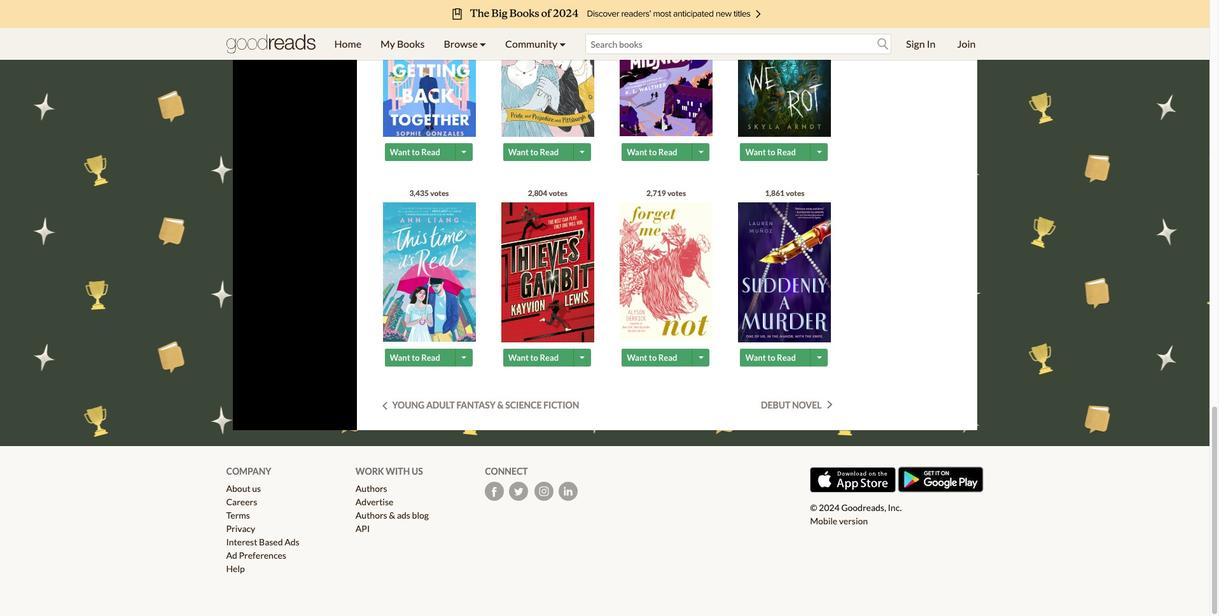 Task type: describe. For each thing, give the bounding box(es) containing it.
careers link
[[226, 496, 257, 507]]

careers
[[226, 496, 257, 507]]

2024
[[819, 502, 840, 513]]

together we rot by skyla arndt image
[[739, 0, 832, 137]]

pride and prejudice and pittsburgh by rachael lippincott image
[[502, 0, 594, 138]]

privacy link
[[226, 523, 255, 534]]

connect
[[485, 466, 528, 477]]

fantasy
[[457, 400, 496, 410]]

forget me not by alyson derrick image
[[620, 202, 713, 340]]

1,861 votes
[[765, 188, 805, 198]]

community ▾
[[506, 38, 566, 50]]

authors link
[[356, 483, 387, 494]]

debut novel link
[[761, 400, 832, 410]]

2,719
[[647, 188, 666, 198]]

2,804 votes
[[528, 188, 568, 198]]

goodreads on facebook image
[[485, 482, 504, 501]]

Search for books to add to your shelves search field
[[585, 34, 892, 54]]

ads
[[397, 510, 411, 521]]

menu containing home
[[325, 28, 576, 60]]

2,804
[[528, 188, 548, 198]]

sign in link
[[897, 28, 946, 60]]

about
[[226, 483, 251, 494]]

young adult fantasy & science fiction link
[[382, 400, 580, 410]]

goodreads,
[[842, 502, 887, 513]]

api link
[[356, 523, 370, 534]]

preferences
[[239, 550, 286, 561]]

browse ▾
[[444, 38, 486, 50]]

download app for ios image
[[811, 467, 896, 492]]

votes for 3,435 votes
[[431, 188, 449, 198]]

goodreads on twitter image
[[509, 482, 528, 501]]

never ever getting back together by sophie gonzales image
[[383, 0, 476, 140]]

authors advertise authors & ads blog api
[[356, 483, 429, 534]]

with
[[386, 466, 410, 477]]

votes for 1,861 votes
[[786, 188, 805, 198]]

ad preferences link
[[226, 550, 286, 561]]

debut
[[761, 400, 791, 410]]

help link
[[226, 563, 245, 574]]

© 2024 goodreads, inc. mobile version
[[811, 502, 902, 526]]

mobile version link
[[811, 515, 868, 526]]

votes for 2,719 votes
[[668, 188, 686, 198]]

based
[[259, 536, 283, 547]]

blog
[[412, 510, 429, 521]]

suddenly a murder by lauren muñoz image
[[739, 202, 832, 343]]

©
[[811, 502, 818, 513]]

& for science
[[498, 400, 504, 410]]

sign
[[907, 38, 925, 50]]

join link
[[948, 28, 986, 60]]

sign in
[[907, 38, 936, 50]]

home link
[[325, 28, 371, 60]]

3,435
[[410, 188, 429, 198]]

my books
[[381, 38, 425, 50]]

authors & ads blog link
[[356, 510, 429, 521]]

3,435 votes
[[410, 188, 449, 198]]



Task type: vqa. For each thing, say whether or not it's contained in the screenshot.
the rightmost the &
yes



Task type: locate. For each thing, give the bounding box(es) containing it.
us
[[412, 466, 423, 477], [252, 483, 261, 494]]

want to read
[[390, 147, 440, 157], [509, 147, 559, 157], [627, 147, 678, 157], [746, 147, 796, 157], [390, 352, 440, 363], [509, 352, 559, 363], [627, 352, 678, 363], [746, 352, 796, 363]]

1 votes from the left
[[431, 188, 449, 198]]

0 vertical spatial &
[[498, 400, 504, 410]]

2 ▾ from the left
[[560, 38, 566, 50]]

browse ▾ button
[[434, 28, 496, 60]]

interest based ads link
[[226, 536, 300, 547]]

4 votes from the left
[[786, 188, 805, 198]]

0 horizontal spatial us
[[252, 483, 261, 494]]

what happens after midnight by k.l. walther image
[[620, 0, 713, 136]]

&
[[498, 400, 504, 410], [389, 510, 395, 521]]

adult
[[426, 400, 455, 410]]

about us link
[[226, 483, 261, 494]]

menu
[[325, 28, 576, 60]]

terms link
[[226, 510, 250, 521]]

& for ads
[[389, 510, 395, 521]]

community ▾ button
[[496, 28, 576, 60]]

browse
[[444, 38, 478, 50]]

& left science on the bottom left
[[498, 400, 504, 410]]

1 horizontal spatial ▾
[[560, 38, 566, 50]]

1 horizontal spatial &
[[498, 400, 504, 410]]

thieves' gambit by kayvion lewis image
[[502, 202, 594, 343]]

votes right 3,435
[[431, 188, 449, 198]]

authors up advertise
[[356, 483, 387, 494]]

read
[[422, 147, 440, 157], [540, 147, 559, 157], [659, 147, 678, 157], [777, 147, 796, 157], [422, 352, 440, 363], [540, 352, 559, 363], [659, 352, 678, 363], [777, 352, 796, 363]]

2,719 votes
[[647, 188, 686, 198]]

advertise link
[[356, 496, 394, 507]]

ads
[[285, 536, 300, 547]]

science
[[506, 400, 542, 410]]

this time it's real by ann liang image
[[383, 202, 476, 342]]

ad
[[226, 550, 237, 561]]

0 vertical spatial us
[[412, 466, 423, 477]]

authors down advertise link on the bottom of page
[[356, 510, 387, 521]]

in
[[927, 38, 936, 50]]

download app for android image
[[898, 466, 984, 492]]

▾ inside 'popup button'
[[560, 38, 566, 50]]

home
[[335, 38, 362, 50]]

us inside about us careers terms privacy interest based ads ad preferences help
[[252, 483, 261, 494]]

my books link
[[371, 28, 434, 60]]

& inside "authors advertise authors & ads blog api"
[[389, 510, 395, 521]]

version
[[840, 515, 868, 526]]

3 votes from the left
[[668, 188, 686, 198]]

join
[[958, 38, 976, 50]]

inc.
[[888, 502, 902, 513]]

goodreads on instagram image
[[535, 482, 554, 501]]

votes right 2,804 at left top
[[549, 188, 568, 198]]

to
[[412, 147, 420, 157], [531, 147, 539, 157], [649, 147, 657, 157], [768, 147, 776, 157], [412, 352, 420, 363], [531, 352, 539, 363], [649, 352, 657, 363], [768, 352, 776, 363]]

company
[[226, 466, 271, 477]]

1 vertical spatial authors
[[356, 510, 387, 521]]

2 votes from the left
[[549, 188, 568, 198]]

▾ right community
[[560, 38, 566, 50]]

debut novel
[[761, 400, 822, 410]]

privacy
[[226, 523, 255, 534]]

Search books text field
[[585, 34, 892, 54]]

0 horizontal spatial ▾
[[480, 38, 486, 50]]

goodreads on linkedin image
[[559, 482, 578, 501]]

▾ for browse ▾
[[480, 38, 486, 50]]

want to read button
[[385, 143, 457, 161], [503, 143, 575, 161], [622, 143, 694, 161], [741, 143, 813, 161], [385, 349, 457, 366], [503, 349, 575, 366], [622, 349, 694, 366], [741, 349, 813, 366]]

1 vertical spatial us
[[252, 483, 261, 494]]

api
[[356, 523, 370, 534]]

0 vertical spatial authors
[[356, 483, 387, 494]]

▾ for community ▾
[[560, 38, 566, 50]]

the most anticipated books of 2024 image
[[96, 0, 1114, 28]]

& left ads
[[389, 510, 395, 521]]

▾ right browse
[[480, 38, 486, 50]]

books
[[397, 38, 425, 50]]

about us careers terms privacy interest based ads ad preferences help
[[226, 483, 300, 574]]

▾ inside "dropdown button"
[[480, 38, 486, 50]]

work
[[356, 466, 384, 477]]

my
[[381, 38, 395, 50]]

▾
[[480, 38, 486, 50], [560, 38, 566, 50]]

young adult fantasy & science fiction
[[392, 400, 580, 410]]

votes
[[431, 188, 449, 198], [549, 188, 568, 198], [668, 188, 686, 198], [786, 188, 805, 198]]

2 authors from the top
[[356, 510, 387, 521]]

1,861
[[765, 188, 785, 198]]

help
[[226, 563, 245, 574]]

work with us
[[356, 466, 423, 477]]

mobile
[[811, 515, 838, 526]]

advertise
[[356, 496, 394, 507]]

1 horizontal spatial us
[[412, 466, 423, 477]]

young
[[392, 400, 425, 410]]

1 vertical spatial &
[[389, 510, 395, 521]]

novel
[[793, 400, 822, 410]]

0 horizontal spatial &
[[389, 510, 395, 521]]

want
[[390, 147, 410, 157], [509, 147, 529, 157], [627, 147, 648, 157], [746, 147, 766, 157], [390, 352, 410, 363], [509, 352, 529, 363], [627, 352, 648, 363], [746, 352, 766, 363]]

votes for 2,804 votes
[[549, 188, 568, 198]]

1 ▾ from the left
[[480, 38, 486, 50]]

votes right 1,861
[[786, 188, 805, 198]]

votes right 2,719
[[668, 188, 686, 198]]

us right with
[[412, 466, 423, 477]]

terms
[[226, 510, 250, 521]]

community
[[506, 38, 558, 50]]

fiction
[[544, 400, 580, 410]]

1 authors from the top
[[356, 483, 387, 494]]

us right 'about'
[[252, 483, 261, 494]]

interest
[[226, 536, 257, 547]]

authors
[[356, 483, 387, 494], [356, 510, 387, 521]]



